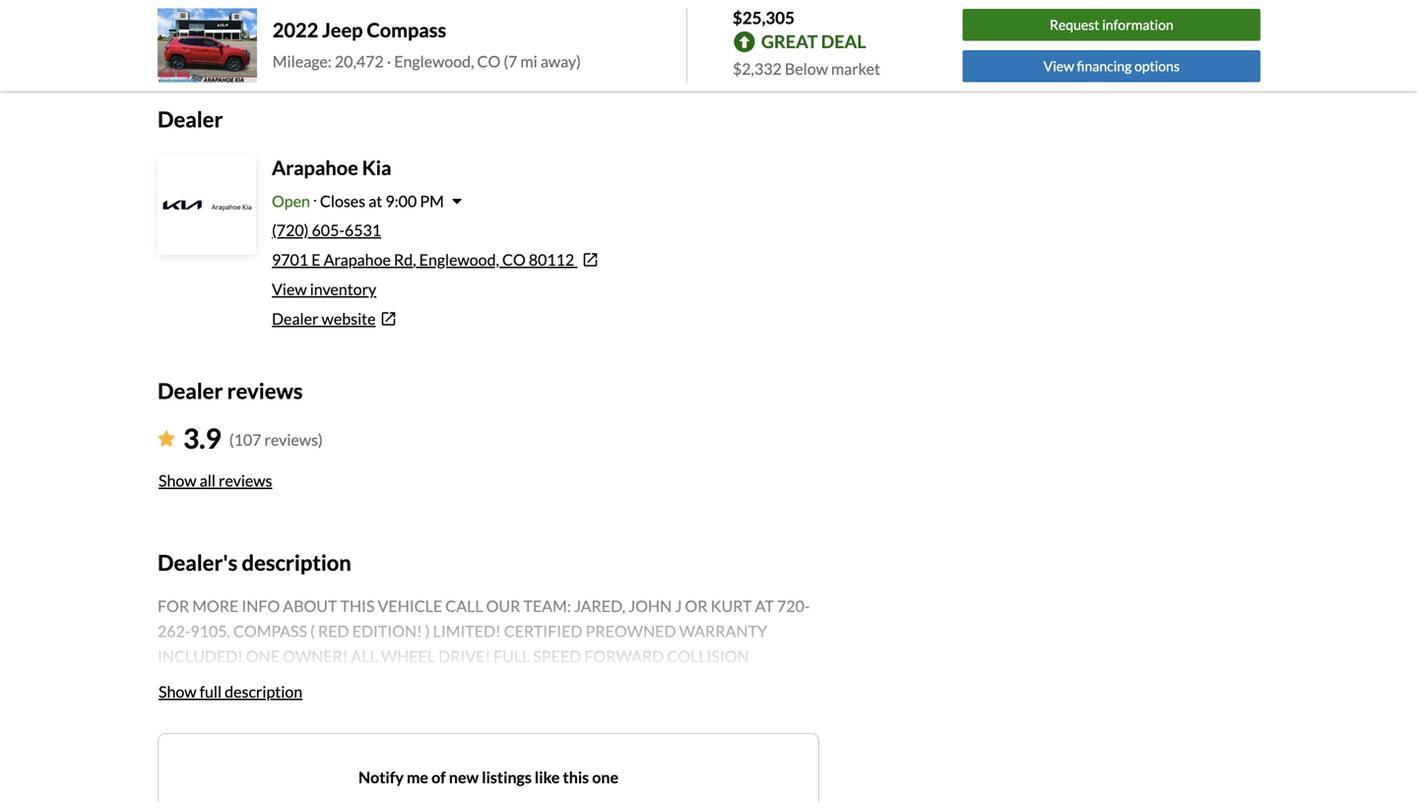 Task type: vqa. For each thing, say whether or not it's contained in the screenshot.
The Ridge, in the 2021 Lexus RX Hybrid Mileage: 20,802 · Wheat Ridge, CO (11 mi away)
no



Task type: locate. For each thing, give the bounding box(es) containing it.
9:00
[[386, 192, 417, 211]]

dealer up 3.9 on the left bottom of the page
[[158, 378, 223, 404]]

view down 9701
[[272, 280, 307, 299]]

description
[[242, 550, 352, 576], [225, 682, 303, 702]]

view inventory
[[272, 280, 377, 299]]

a
[[565, 25, 571, 39]]

englewood, down only,
[[394, 52, 474, 71]]

options
[[1135, 58, 1180, 74]]

pm
[[420, 192, 444, 211]]

show left all
[[159, 471, 197, 490]]

$25,305
[[733, 7, 795, 28]]

credit
[[731, 25, 762, 39]]

show for dealer's
[[159, 682, 197, 702]]

request information
[[1050, 16, 1174, 33]]

1 vertical spatial reviews
[[219, 471, 272, 490]]

show full description
[[159, 682, 303, 702]]

dealer
[[158, 106, 223, 132], [272, 309, 319, 329], [158, 378, 223, 404]]

show full description button
[[158, 671, 304, 714]]

1 horizontal spatial view
[[1044, 58, 1075, 74]]

for
[[289, 25, 304, 39]]

deal
[[821, 31, 867, 52]]

financing inside *estimated payments are for informational purposes only, and do not represent a financing offer or guarantee of credit from the seller.
[[573, 25, 620, 39]]

view down request
[[1044, 58, 1075, 74]]

are
[[270, 25, 287, 39]]

0 horizontal spatial view
[[272, 280, 307, 299]]

reviews inside show all reviews button
[[219, 471, 272, 490]]

1 show from the top
[[159, 471, 197, 490]]

not
[[492, 25, 509, 39]]

great deal
[[762, 31, 867, 52]]

arapahoe kia image
[[160, 158, 254, 253]]

0 vertical spatial financing
[[573, 25, 620, 39]]

financing right the a
[[573, 25, 620, 39]]

(720)
[[272, 221, 309, 240]]

1 horizontal spatial of
[[719, 25, 729, 39]]

request information button
[[963, 9, 1261, 41]]

arapahoe kia
[[272, 156, 392, 180]]

arapahoe up the open
[[272, 156, 358, 180]]

dealer reviews
[[158, 378, 303, 404]]

view financing options
[[1044, 58, 1180, 74]]

all
[[200, 471, 216, 490]]

or
[[650, 25, 661, 39]]

2 vertical spatial dealer
[[158, 378, 223, 404]]

away)
[[541, 52, 581, 71]]

0 vertical spatial co
[[477, 52, 501, 71]]

only,
[[429, 25, 453, 39]]

*estimated payments are for informational purposes only, and do not represent a financing offer or guarantee of credit from the seller.
[[158, 25, 809, 57]]

1 vertical spatial view
[[272, 280, 307, 299]]

co inside 2022 jeep compass mileage: 20,472 · englewood, co (7 mi away)
[[477, 52, 501, 71]]

1 vertical spatial financing
[[1077, 58, 1132, 74]]

arapahoe down 6531
[[324, 250, 391, 269]]

open
[[272, 192, 310, 211]]

show
[[159, 471, 197, 490], [159, 682, 197, 702]]

,
[[413, 250, 416, 269]]

from
[[764, 25, 789, 39]]

show left full
[[159, 682, 197, 702]]

reviews
[[227, 378, 303, 404], [219, 471, 272, 490]]

of right me
[[432, 768, 446, 787]]

reviews right all
[[219, 471, 272, 490]]

of
[[719, 25, 729, 39], [432, 768, 446, 787]]

notify me of new listings like this one
[[359, 768, 619, 787]]

star image
[[158, 431, 175, 447]]

0 horizontal spatial co
[[477, 52, 501, 71]]

dealer down seller.
[[158, 106, 223, 132]]

me
[[407, 768, 429, 787]]

the
[[791, 25, 809, 39]]

0 vertical spatial view
[[1044, 58, 1075, 74]]

1 horizontal spatial financing
[[1077, 58, 1132, 74]]

80112
[[529, 250, 575, 269]]

605-
[[312, 221, 345, 240]]

0 vertical spatial englewood,
[[394, 52, 474, 71]]

description inside button
[[225, 682, 303, 702]]

1 vertical spatial description
[[225, 682, 303, 702]]

0 vertical spatial dealer
[[158, 106, 223, 132]]

this
[[563, 768, 589, 787]]

1 vertical spatial dealer
[[272, 309, 319, 329]]

new
[[449, 768, 479, 787]]

financing
[[573, 25, 620, 39], [1077, 58, 1132, 74]]

0 vertical spatial arapahoe
[[272, 156, 358, 180]]

englewood,
[[394, 52, 474, 71], [419, 250, 499, 269]]

information
[[1103, 16, 1174, 33]]

co left 80112
[[502, 250, 526, 269]]

of left credit
[[719, 25, 729, 39]]

reviews up 3.9 (107 reviews)
[[227, 378, 303, 404]]

view for view inventory
[[272, 280, 307, 299]]

2 show from the top
[[159, 682, 197, 702]]

6531
[[345, 221, 381, 240]]

great
[[762, 31, 818, 52]]

1 vertical spatial show
[[159, 682, 197, 702]]

open closes at 9:00 pm
[[272, 192, 444, 211]]

dealer for dealer
[[158, 106, 223, 132]]

co left the (7 on the left of the page
[[477, 52, 501, 71]]

englewood, right ,
[[419, 250, 499, 269]]

1 vertical spatial of
[[432, 768, 446, 787]]

view inside button
[[1044, 58, 1075, 74]]

0 vertical spatial of
[[719, 25, 729, 39]]

englewood, inside 2022 jeep compass mileage: 20,472 · englewood, co (7 mi away)
[[394, 52, 474, 71]]

0 vertical spatial show
[[159, 471, 197, 490]]

offer
[[622, 25, 648, 39]]

financing inside button
[[1077, 58, 1132, 74]]

$2,332
[[733, 59, 782, 78]]

and
[[455, 25, 474, 39]]

0 horizontal spatial of
[[432, 768, 446, 787]]

purposes
[[379, 25, 426, 39]]

view
[[1044, 58, 1075, 74], [272, 280, 307, 299]]

2022
[[273, 18, 318, 42]]

seller.
[[158, 43, 188, 57]]

co
[[477, 52, 501, 71], [502, 250, 526, 269]]

2022 jeep compass mileage: 20,472 · englewood, co (7 mi away)
[[273, 18, 581, 71]]

do
[[476, 25, 490, 39]]

dealer for dealer reviews
[[158, 378, 223, 404]]

arapahoe
[[272, 156, 358, 180], [324, 250, 391, 269]]

1 vertical spatial co
[[502, 250, 526, 269]]

financing down request information button
[[1077, 58, 1132, 74]]

below
[[785, 59, 828, 78]]

0 horizontal spatial financing
[[573, 25, 620, 39]]

view for view financing options
[[1044, 58, 1075, 74]]

dealer inside 'link'
[[272, 309, 319, 329]]

dealer down view inventory
[[272, 309, 319, 329]]



Task type: describe. For each thing, give the bounding box(es) containing it.
kia
[[362, 156, 392, 180]]

market
[[831, 59, 881, 78]]

inventory
[[310, 280, 377, 299]]

·
[[387, 52, 391, 71]]

(720) 605-6531
[[272, 221, 381, 240]]

represent
[[512, 25, 562, 39]]

(7
[[504, 52, 518, 71]]

closes
[[320, 192, 366, 211]]

notify
[[359, 768, 404, 787]]

3.9 (107 reviews)
[[183, 422, 323, 455]]

dealer website link
[[272, 307, 820, 331]]

caret down image
[[452, 193, 462, 209]]

listings
[[482, 768, 532, 787]]

reviews)
[[265, 431, 323, 450]]

dealer website
[[272, 309, 376, 329]]

mi
[[521, 52, 538, 71]]

20,472
[[335, 52, 384, 71]]

1 vertical spatial arapahoe
[[324, 250, 391, 269]]

(720) 605-6531 link
[[272, 221, 381, 240]]

jeep
[[322, 18, 363, 42]]

9701
[[272, 250, 308, 269]]

full
[[200, 682, 222, 702]]

1 vertical spatial englewood,
[[419, 250, 499, 269]]

of inside *estimated payments are for informational purposes only, and do not represent a financing offer or guarantee of credit from the seller.
[[719, 25, 729, 39]]

arapahoe kia link
[[272, 156, 392, 180]]

dealer for dealer website
[[272, 309, 319, 329]]

(107
[[229, 431, 261, 450]]

dealer's description
[[158, 550, 352, 576]]

request
[[1050, 16, 1100, 33]]

e
[[312, 250, 321, 269]]

show all reviews
[[159, 471, 272, 490]]

9701 e arapahoe rd , englewood, co 80112
[[272, 250, 575, 269]]

*estimated
[[158, 25, 215, 39]]

informational
[[306, 25, 377, 39]]

payments
[[217, 25, 267, 39]]

guarantee
[[664, 25, 716, 39]]

like
[[535, 768, 560, 787]]

view financing options button
[[963, 50, 1261, 82]]

view inventory link
[[272, 280, 377, 299]]

mileage:
[[273, 52, 332, 71]]

compass
[[367, 18, 447, 42]]

dealer's
[[158, 550, 238, 576]]

3.9
[[183, 422, 221, 455]]

2022 jeep compass image
[[158, 8, 257, 83]]

one
[[592, 768, 619, 787]]

0 vertical spatial reviews
[[227, 378, 303, 404]]

at
[[369, 192, 383, 211]]

website
[[322, 309, 376, 329]]

0 vertical spatial description
[[242, 550, 352, 576]]

$2,332 below market
[[733, 59, 881, 78]]

show all reviews button
[[158, 459, 273, 503]]

rd
[[394, 250, 413, 269]]

show for dealer
[[159, 471, 197, 490]]

1 horizontal spatial co
[[502, 250, 526, 269]]



